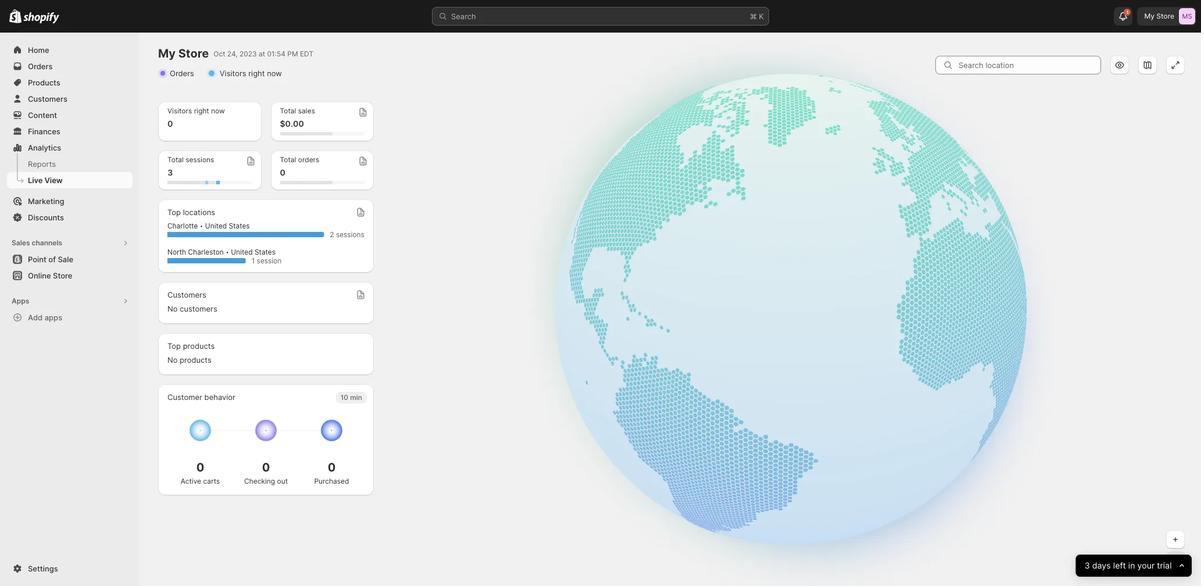 Task type: vqa. For each thing, say whether or not it's contained in the screenshot.
Store to the top
yes



Task type: locate. For each thing, give the bounding box(es) containing it.
0 up checking
[[262, 460, 270, 474]]

1 vertical spatial now
[[211, 106, 225, 115]]

sales
[[298, 106, 315, 115]]

my right 1
[[1145, 12, 1155, 20]]

no left customers on the bottom left
[[167, 304, 178, 313]]

2 vertical spatial store
[[53, 271, 72, 280]]

store left my store 'icon'
[[1157, 12, 1175, 20]]

home
[[28, 45, 49, 55]]

orders up visitors right now 0
[[170, 69, 194, 78]]

customers up no customers at left
[[167, 290, 206, 299]]

content link
[[7, 107, 133, 123]]

0 vertical spatial store
[[1157, 12, 1175, 20]]

sale
[[58, 255, 73, 264]]

visitors
[[220, 69, 246, 78], [167, 106, 192, 115]]

out
[[277, 477, 288, 485]]

1 horizontal spatial right
[[248, 69, 265, 78]]

right inside visitors right now 0
[[194, 106, 209, 115]]

1 horizontal spatial 3
[[1085, 560, 1090, 571]]

1 horizontal spatial visitors
[[220, 69, 246, 78]]

3
[[167, 167, 173, 177], [1085, 560, 1090, 571]]

right for visitors right now
[[248, 69, 265, 78]]

total for 0
[[280, 155, 296, 164]]

1 top from the top
[[167, 208, 181, 217]]

k
[[759, 12, 764, 21]]

0 for 0
[[280, 167, 285, 177]]

right down at
[[248, 69, 265, 78]]

now inside visitors right now 0
[[211, 106, 225, 115]]

0 vertical spatial top
[[167, 208, 181, 217]]

1 horizontal spatial my
[[1145, 12, 1155, 20]]

10
[[341, 393, 348, 402]]

products
[[183, 341, 215, 351], [180, 355, 212, 365]]

2 top from the top
[[167, 341, 181, 351]]

0 vertical spatial right
[[248, 69, 265, 78]]

top
[[167, 208, 181, 217], [167, 341, 181, 351]]

now
[[267, 69, 282, 78], [211, 106, 225, 115]]

finances link
[[7, 123, 133, 140]]

0 inside 0 purchased
[[328, 460, 336, 474]]

store inside button
[[53, 271, 72, 280]]

online store
[[28, 271, 72, 280]]

products up customer behavior
[[180, 355, 212, 365]]

0 purchased
[[314, 460, 349, 485]]

settings
[[28, 564, 58, 573]]

customers
[[28, 94, 67, 104], [167, 290, 206, 299]]

search
[[451, 12, 476, 21]]

customers
[[180, 304, 217, 313]]

my
[[1145, 12, 1155, 20], [158, 47, 176, 60]]

2 horizontal spatial store
[[1157, 12, 1175, 20]]

shopify image
[[9, 9, 22, 23]]

top down no customers at left
[[167, 341, 181, 351]]

0 horizontal spatial now
[[211, 106, 225, 115]]

at
[[259, 49, 265, 58]]

1 no from the top
[[167, 304, 178, 313]]

orders
[[28, 62, 53, 71], [170, 69, 194, 78]]

top left locations on the left top
[[167, 208, 181, 217]]

3 left days
[[1085, 560, 1090, 571]]

1 vertical spatial my
[[158, 47, 176, 60]]

1 horizontal spatial now
[[267, 69, 282, 78]]

1 horizontal spatial customers
[[167, 290, 206, 299]]

no inside top products no products
[[167, 355, 178, 365]]

0 horizontal spatial visitors
[[167, 106, 192, 115]]

0 inside 0 active carts
[[196, 460, 204, 474]]

orders down home
[[28, 62, 53, 71]]

add apps button
[[7, 309, 133, 326]]

top inside top products no products
[[167, 341, 181, 351]]

1 vertical spatial customers
[[167, 290, 206, 299]]

1 vertical spatial 3
[[1085, 560, 1090, 571]]

no customers
[[167, 304, 217, 313]]

01:54
[[267, 49, 285, 58]]

channels
[[32, 238, 62, 247]]

right
[[248, 69, 265, 78], [194, 106, 209, 115]]

0 vertical spatial no
[[167, 304, 178, 313]]

total sales
[[280, 106, 315, 115]]

0 vertical spatial my
[[1145, 12, 1155, 20]]

store left oct
[[178, 47, 209, 60]]

⌘
[[750, 12, 757, 21]]

my for my store oct 24, 2023 at 01:54 pm edt
[[158, 47, 176, 60]]

3 down total sessions
[[167, 167, 173, 177]]

0 inside 0 checking out
[[262, 460, 270, 474]]

0 horizontal spatial customers
[[28, 94, 67, 104]]

store for my store
[[1157, 12, 1175, 20]]

my store oct 24, 2023 at 01:54 pm edt
[[158, 47, 313, 60]]

0 vertical spatial 3
[[167, 167, 173, 177]]

products down customers on the bottom left
[[183, 341, 215, 351]]

0 up total sessions
[[167, 119, 173, 129]]

0 vertical spatial customers
[[28, 94, 67, 104]]

orders inside orders link
[[28, 62, 53, 71]]

0 horizontal spatial store
[[53, 271, 72, 280]]

no up "customer"
[[167, 355, 178, 365]]

min
[[350, 393, 362, 402]]

total
[[280, 106, 296, 115], [167, 155, 184, 164], [280, 155, 296, 164]]

customers down products
[[28, 94, 67, 104]]

store down sale
[[53, 271, 72, 280]]

marketing link
[[7, 193, 133, 209]]

2 no from the top
[[167, 355, 178, 365]]

total left the orders
[[280, 155, 296, 164]]

now down 01:54
[[267, 69, 282, 78]]

1 vertical spatial visitors
[[167, 106, 192, 115]]

home link
[[7, 42, 133, 58]]

1 vertical spatial store
[[178, 47, 209, 60]]

0 horizontal spatial 3
[[167, 167, 173, 177]]

live
[[28, 176, 43, 185]]

point of sale
[[28, 255, 73, 264]]

0 for 0 checking out
[[262, 460, 270, 474]]

total up $0.00
[[280, 106, 296, 115]]

visitors right now
[[220, 69, 282, 78]]

1 vertical spatial no
[[167, 355, 178, 365]]

store for online store
[[53, 271, 72, 280]]

store
[[1157, 12, 1175, 20], [178, 47, 209, 60], [53, 271, 72, 280]]

0 horizontal spatial my
[[158, 47, 176, 60]]

1 horizontal spatial store
[[178, 47, 209, 60]]

right up sessions
[[194, 106, 209, 115]]

0 horizontal spatial orders
[[28, 62, 53, 71]]

edt
[[300, 49, 313, 58]]

3 inside dropdown button
[[1085, 560, 1090, 571]]

days
[[1093, 560, 1111, 571]]

3 for 3
[[167, 167, 173, 177]]

discounts link
[[7, 209, 133, 226]]

1 vertical spatial products
[[180, 355, 212, 365]]

visitors up total sessions
[[167, 106, 192, 115]]

reports
[[28, 159, 56, 169]]

no
[[167, 304, 178, 313], [167, 355, 178, 365]]

total for 3
[[167, 155, 184, 164]]

visitors down 24,
[[220, 69, 246, 78]]

now for visitors right now 0
[[211, 106, 225, 115]]

0 up active
[[196, 460, 204, 474]]

1 vertical spatial right
[[194, 106, 209, 115]]

total left sessions
[[167, 155, 184, 164]]

0 up purchased
[[328, 460, 336, 474]]

0 vertical spatial visitors
[[220, 69, 246, 78]]

24,
[[227, 49, 238, 58]]

1 vertical spatial top
[[167, 341, 181, 351]]

0 down total orders
[[280, 167, 285, 177]]

pm
[[287, 49, 298, 58]]

my left oct
[[158, 47, 176, 60]]

sales channels
[[12, 238, 62, 247]]

my store image
[[1179, 8, 1196, 24]]

10 min
[[341, 393, 362, 402]]

my store
[[1145, 12, 1175, 20]]

visitors inside visitors right now 0
[[167, 106, 192, 115]]

now down visitors right now
[[211, 106, 225, 115]]

products
[[28, 78, 60, 87]]

point of sale button
[[0, 251, 140, 267]]

0 vertical spatial now
[[267, 69, 282, 78]]

0 horizontal spatial right
[[194, 106, 209, 115]]



Task type: describe. For each thing, give the bounding box(es) containing it.
online store link
[[7, 267, 133, 284]]

3 for 3 days left in your trial
[[1085, 560, 1090, 571]]

0 inside visitors right now 0
[[167, 119, 173, 129]]

add apps
[[28, 313, 62, 322]]

store for my store oct 24, 2023 at 01:54 pm edt
[[178, 47, 209, 60]]

trial
[[1157, 560, 1172, 571]]

purchased
[[314, 477, 349, 485]]

view
[[44, 176, 63, 185]]

total sessions
[[167, 155, 214, 164]]

active
[[181, 477, 201, 485]]

visitors right now 0
[[167, 106, 225, 129]]

0 for 0 active carts
[[196, 460, 204, 474]]

orders
[[298, 155, 319, 164]]

top for top products no products
[[167, 341, 181, 351]]

total for $0.00
[[280, 106, 296, 115]]

0 for 0 purchased
[[328, 460, 336, 474]]

live view
[[28, 176, 63, 185]]

total orders
[[280, 155, 319, 164]]

visitors for visitors right now 0
[[167, 106, 192, 115]]

left
[[1114, 560, 1126, 571]]

marketing
[[28, 197, 64, 206]]

top products no products
[[167, 341, 215, 365]]

behavior
[[204, 393, 235, 402]]

now for visitors right now
[[267, 69, 282, 78]]

$0.00
[[280, 119, 304, 129]]

sales
[[12, 238, 30, 247]]

customers link
[[7, 91, 133, 107]]

point of sale link
[[7, 251, 133, 267]]

1 horizontal spatial orders
[[170, 69, 194, 78]]

analytics link
[[7, 140, 133, 156]]

0 checking out
[[244, 460, 288, 485]]

your
[[1138, 560, 1155, 571]]

online
[[28, 271, 51, 280]]

carts
[[203, 477, 220, 485]]

oct
[[214, 49, 225, 58]]

sales channels button
[[7, 235, 133, 251]]

customer
[[167, 393, 202, 402]]

top locations
[[167, 208, 215, 217]]

1 button
[[1114, 7, 1133, 26]]

in
[[1129, 560, 1136, 571]]

point
[[28, 255, 46, 264]]

live view link
[[7, 172, 133, 188]]

top for top locations
[[167, 208, 181, 217]]

sessions
[[186, 155, 214, 164]]

products link
[[7, 74, 133, 91]]

0 vertical spatial products
[[183, 341, 215, 351]]

settings link
[[7, 561, 133, 577]]

finances
[[28, 127, 60, 136]]

online store button
[[0, 267, 140, 284]]

⌘ k
[[750, 12, 764, 21]]

checking
[[244, 477, 275, 485]]

Search location text field
[[959, 56, 1101, 74]]

shopify image
[[23, 12, 59, 24]]

discounts
[[28, 213, 64, 222]]

apps
[[12, 297, 29, 305]]

content
[[28, 110, 57, 120]]

my for my store
[[1145, 12, 1155, 20]]

locations
[[183, 208, 215, 217]]

3 days left in your trial
[[1085, 560, 1172, 571]]

of
[[48, 255, 56, 264]]

analytics
[[28, 143, 61, 152]]

3 days left in your trial button
[[1076, 555, 1192, 577]]

1
[[1127, 9, 1129, 15]]

customer behavior
[[167, 393, 235, 402]]

apps button
[[7, 293, 133, 309]]

0 active carts
[[181, 460, 220, 485]]

orders link
[[7, 58, 133, 74]]

2023
[[240, 49, 257, 58]]

visitors for visitors right now
[[220, 69, 246, 78]]

right for visitors right now 0
[[194, 106, 209, 115]]

apps
[[45, 313, 62, 322]]

reports link
[[7, 156, 133, 172]]

add
[[28, 313, 43, 322]]



